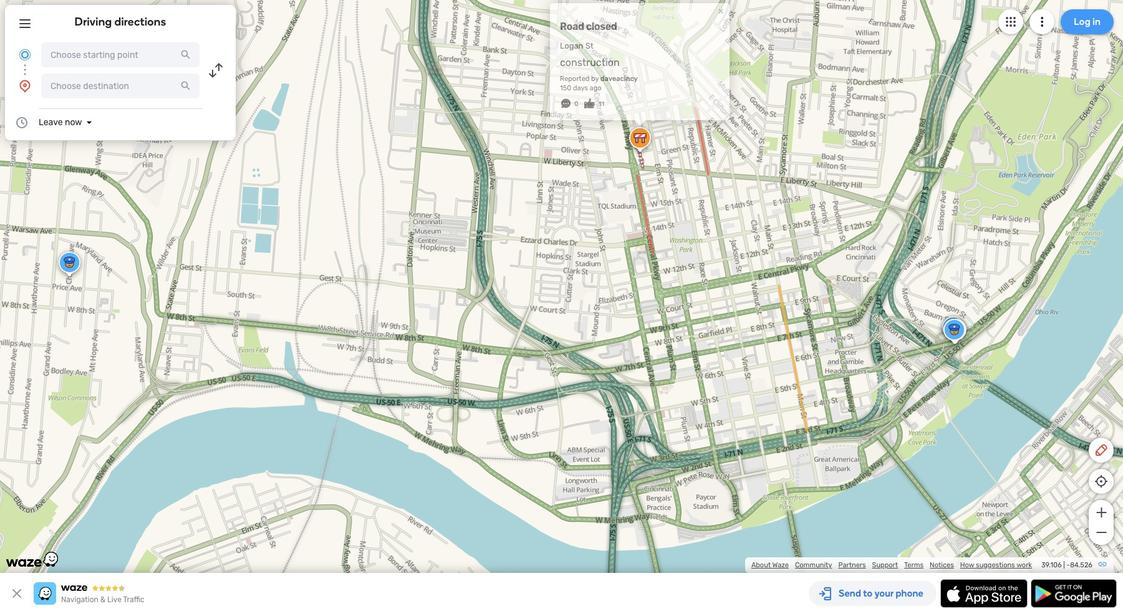 Task type: locate. For each thing, give the bounding box(es) containing it.
construction reported by daveacincy 150 days ago
[[560, 57, 638, 92], [560, 57, 638, 92], [560, 57, 638, 92]]

community link
[[795, 562, 832, 570]]

closed
[[586, 20, 617, 32], [586, 20, 617, 32], [586, 20, 617, 32]]

support
[[872, 562, 898, 570]]

notices link
[[930, 562, 954, 570]]

zoom in image
[[1093, 506, 1109, 521]]

partners link
[[838, 562, 866, 570]]

ago
[[590, 84, 601, 92], [590, 84, 601, 92], [590, 84, 601, 92]]

construction
[[560, 57, 620, 69], [560, 57, 620, 69], [560, 57, 620, 69]]

road closed
[[560, 20, 617, 32], [560, 20, 617, 32], [560, 20, 617, 32]]

clock image
[[14, 115, 29, 130]]

by
[[591, 75, 599, 83], [591, 75, 599, 83], [591, 75, 599, 83]]

terms link
[[904, 562, 924, 570]]

reported
[[560, 75, 589, 83], [560, 75, 589, 83], [560, 75, 589, 83]]

notices
[[930, 562, 954, 570]]

daveacincy
[[600, 75, 638, 83], [600, 75, 638, 83], [600, 75, 638, 83]]

x image
[[9, 587, 24, 602]]

logan st
[[560, 41, 593, 50], [560, 41, 593, 50], [560, 41, 593, 50]]

st
[[585, 41, 593, 50], [585, 41, 593, 50], [585, 41, 593, 50]]

leave
[[39, 117, 63, 128]]

150
[[560, 84, 571, 92], [560, 84, 571, 92], [560, 84, 571, 92]]

× link
[[715, 5, 726, 17], [715, 5, 726, 17], [715, 5, 726, 17]]

road
[[560, 20, 584, 32], [560, 20, 584, 32], [560, 20, 584, 32]]

driving directions
[[75, 15, 166, 29]]

navigation & live traffic
[[61, 596, 144, 605]]

39.106 | -84.526
[[1041, 562, 1092, 570]]

pencil image
[[1094, 443, 1109, 458]]

0
[[574, 100, 578, 108], [574, 100, 578, 108], [574, 100, 578, 108]]

terms
[[904, 562, 924, 570]]

×
[[718, 5, 724, 17], [718, 5, 724, 17], [718, 5, 724, 17]]

about waze community partners support terms notices how suggestions work
[[751, 562, 1032, 570]]

11
[[599, 100, 604, 108], [599, 100, 604, 108], [599, 100, 604, 108]]

days
[[573, 84, 588, 92], [573, 84, 588, 92], [573, 84, 588, 92]]

support link
[[872, 562, 898, 570]]

suggestions
[[976, 562, 1015, 570]]

logan
[[560, 41, 583, 50], [560, 41, 583, 50], [560, 41, 583, 50]]



Task type: describe. For each thing, give the bounding box(es) containing it.
39.106
[[1041, 562, 1062, 570]]

zoom out image
[[1093, 526, 1109, 541]]

current location image
[[17, 47, 32, 62]]

driving
[[75, 15, 112, 29]]

leave now
[[39, 117, 82, 128]]

traffic
[[123, 596, 144, 605]]

Choose destination text field
[[41, 74, 200, 99]]

partners
[[838, 562, 866, 570]]

community
[[795, 562, 832, 570]]

84.526
[[1070, 562, 1092, 570]]

about
[[751, 562, 771, 570]]

waze
[[772, 562, 789, 570]]

now
[[65, 117, 82, 128]]

how suggestions work link
[[960, 562, 1032, 570]]

about waze link
[[751, 562, 789, 570]]

Choose starting point text field
[[41, 42, 200, 67]]

location image
[[17, 79, 32, 94]]

link image
[[1097, 560, 1107, 570]]

how
[[960, 562, 974, 570]]

navigation
[[61, 596, 98, 605]]

directions
[[114, 15, 166, 29]]

|
[[1063, 562, 1065, 570]]

live
[[107, 596, 122, 605]]

-
[[1067, 562, 1070, 570]]

&
[[100, 596, 105, 605]]

work
[[1016, 562, 1032, 570]]



Task type: vqa. For each thing, say whether or not it's contained in the screenshot.
the bottommost 10
no



